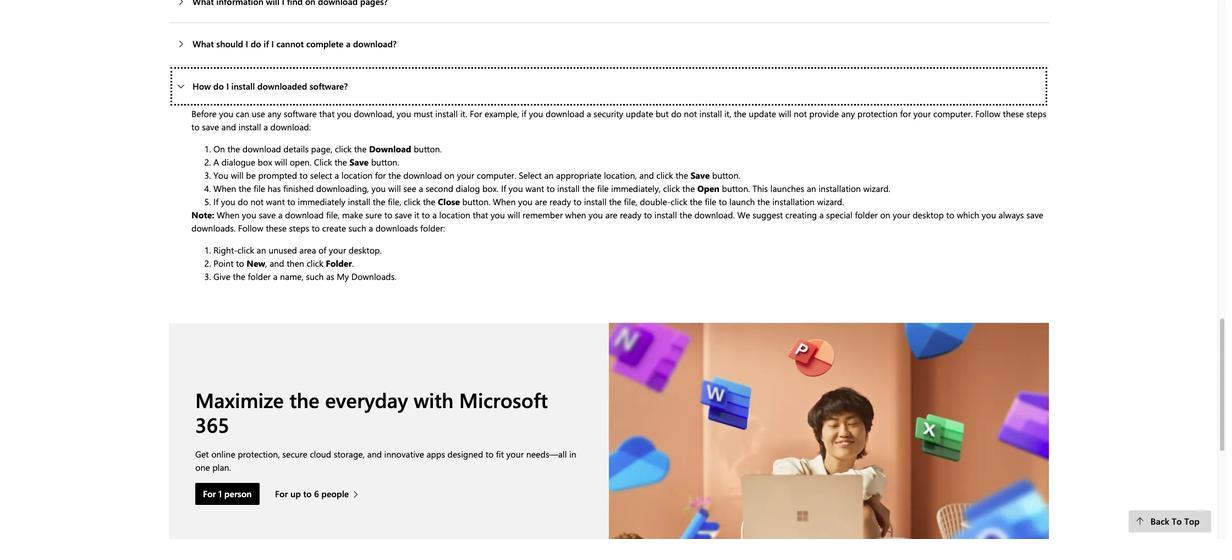Task type: describe. For each thing, give the bounding box(es) containing it.
launches
[[771, 182, 805, 194]]

do inside "on the download details page, click the download button. a dialogue box will open. click the save button. you will be prompted to select a location for the download on your computer. select an appropriate location, and click the save button. when the file has finished downloading, you will see a second dialog box. if you want to install the file immediately, click the open button. this launches an installation wizard. if you do not want to immediately install the file, click the close button. when you are ready to install the file, double-click the file to launch the installation wizard."
[[238, 196, 248, 207]]

to left "create"
[[312, 222, 320, 234]]

0 horizontal spatial save
[[350, 156, 369, 168]]

for 1 person link
[[195, 483, 259, 505]]

i for do
[[246, 38, 248, 49]]

such inside when you save a download file, make sure to save it to a location that you will remember when you are ready to install the download. we suggest creating a special folder on your desktop to which you always save downloads. follow these steps to create such a downloads folder:
[[349, 222, 366, 234]]

downloads.
[[351, 270, 397, 282]]

you up remember
[[518, 196, 533, 207]]

button. down "download"
[[371, 156, 399, 168]]

0 vertical spatial installation
[[819, 182, 861, 194]]

when
[[565, 209, 586, 220]]

you left can
[[219, 108, 234, 119]]

save down has
[[259, 209, 276, 220]]

button. up the "launch"
[[722, 182, 750, 194]]

these inside before you can use any software that you download, you must install it. for example, if you download a security update but do not install it, the update will not provide any protection for your computer. follow these steps to save and install a download:
[[1003, 108, 1024, 119]]

security
[[594, 108, 624, 119]]

1
[[218, 488, 222, 500]]

ready inside "on the download details page, click the download button. a dialogue box will open. click the save button. you will be prompted to select a location for the download on your computer. select an appropriate location, and click the save button. when the file has finished downloading, you will see a second dialog box. if you want to install the file immediately, click the open button. this launches an installation wizard. if you do not want to immediately install the file, click the close button. when you are ready to install the file, double-click the file to launch the installation wizard."
[[550, 196, 571, 207]]

a right see
[[419, 182, 423, 194]]

download?
[[353, 38, 397, 49]]

install down can
[[239, 121, 261, 132]]

on inside "on the download details page, click the download button. a dialogue box will open. click the save button. you will be prompted to select a location for the download on your computer. select an appropriate location, and click the save button. when the file has finished downloading, you will see a second dialog box. if you want to install the file immediately, click the open button. this launches an installation wizard. if you do not want to immediately install the file, click the close button. when you are ready to install the file, double-click the file to launch the installation wizard."
[[444, 169, 455, 181]]

1 horizontal spatial want
[[526, 182, 544, 194]]

it,
[[725, 108, 732, 119]]

should
[[216, 38, 243, 49]]

before
[[191, 108, 217, 119]]

new
[[247, 257, 265, 269]]

my
[[337, 270, 349, 282]]

will inside when you save a download file, make sure to save it to a location that you will remember when you are ready to install the download. we suggest creating a special folder on your desktop to which you always save downloads. follow these steps to create such a downloads folder:
[[508, 209, 520, 220]]

in
[[569, 448, 577, 460]]

downloading,
[[316, 182, 369, 194]]

launch
[[730, 196, 755, 207]]

for up to 6 people
[[275, 488, 349, 500]]

needs—all
[[526, 448, 567, 460]]

can
[[236, 108, 249, 119]]

file, inside when you save a download file, make sure to save it to a location that you will remember when you are ready to install the download. we suggest creating a special folder on your desktop to which you always save downloads. follow these steps to create such a downloads folder:
[[326, 209, 340, 220]]

protection,
[[238, 448, 280, 460]]

will up prompted
[[275, 156, 287, 168]]

to down "double-"
[[644, 209, 652, 220]]

software
[[284, 108, 317, 119]]

for inside "on the download details page, click the download button. a dialogue box will open. click the save button. you will be prompted to select a location for the download on your computer. select an appropriate location, and click the save button. when the file has finished downloading, you will see a second dialog box. if you want to install the file immediately, click the open button. this launches an installation wizard. if you do not want to immediately install the file, click the close button. when you are ready to install the file, double-click the file to launch the installation wizard."
[[375, 169, 386, 181]]

1 update from the left
[[626, 108, 653, 119]]

will left see
[[388, 182, 401, 194]]

online
[[211, 448, 235, 460]]

you down box.
[[491, 209, 505, 220]]

open
[[697, 182, 720, 194]]

your inside when you save a download file, make sure to save it to a location that you will remember when you are ready to install the download. we suggest creating a special folder on your desktop to which you always save downloads. follow these steps to create such a downloads folder:
[[893, 209, 910, 220]]

on
[[213, 143, 225, 154]]

install up when
[[584, 196, 607, 207]]

0 vertical spatial an
[[544, 169, 554, 181]]

you down you
[[221, 196, 235, 207]]

a inside right-click an unused area of your desktop. point to new , and then click folder . give the folder a name, such as my downloads.
[[273, 270, 278, 282]]

computer. inside "on the download details page, click the download button. a dialogue box will open. click the save button. you will be prompted to select a location for the download on your computer. select an appropriate location, and click the save button. when the file has finished downloading, you will see a second dialog box. if you want to install the file immediately, click the open button. this launches an installation wizard. if you do not want to immediately install the file, click the close button. when you are ready to install the file, double-click the file to launch the installation wizard."
[[477, 169, 516, 181]]

back to top
[[1151, 516, 1200, 527]]

follow inside when you save a download file, make sure to save it to a location that you will remember when you are ready to install the download. we suggest creating a special folder on your desktop to which you always save downloads. follow these steps to create such a downloads folder:
[[238, 222, 263, 234]]

cloud
[[310, 448, 331, 460]]

2 horizontal spatial file,
[[624, 196, 638, 207]]

to
[[1172, 516, 1182, 527]]

save left it
[[395, 209, 412, 220]]

back
[[1151, 516, 1170, 527]]

dialogue
[[222, 156, 255, 168]]

example,
[[485, 108, 519, 119]]

2 horizontal spatial file
[[705, 196, 717, 207]]

a young woman works on a surface laptop while microsoft 365 app icons whirl around her head. image
[[609, 323, 1049, 539]]

for up to 6 people link
[[275, 483, 364, 505]]

to left which
[[946, 209, 955, 220]]

what
[[193, 38, 214, 49]]

has
[[268, 182, 281, 194]]

steps inside when you save a download file, make sure to save it to a location that you will remember when you are ready to install the download. we suggest creating a special folder on your desktop to which you always save downloads. follow these steps to create such a downloads folder:
[[289, 222, 309, 234]]

on the download details page, click the download button. a dialogue box will open. click the save button. you will be prompted to select a location for the download on your computer. select an appropriate location, and click the save button. when the file has finished downloading, you will see a second dialog box. if you want to install the file immediately, click the open button. this launches an installation wizard. if you do not want to immediately install the file, click the close button. when you are ready to install the file, double-click the file to launch the installation wizard.
[[213, 143, 891, 207]]

these inside when you save a download file, make sure to save it to a location that you will remember when you are ready to install the download. we suggest creating a special folder on your desktop to which you always save downloads. follow these steps to create such a downloads folder:
[[266, 222, 287, 234]]

1 any from the left
[[268, 108, 281, 119]]

0 vertical spatial when
[[213, 182, 236, 194]]

button. up open
[[712, 169, 741, 181]]

innovative
[[384, 448, 424, 460]]

click
[[314, 156, 332, 168]]

before you can use any software that you download, you must install it. for example, if you download a security update but do not install it, the update will not provide any protection for your computer. follow these steps to save and install a download:
[[191, 108, 1047, 132]]

to down finished
[[287, 196, 295, 207]]

to down open.
[[300, 169, 308, 181]]

to inside before you can use any software that you download, you must install it. for example, if you download a security update but do not install it, the update will not provide any protection for your computer. follow these steps to save and install a download:
[[191, 121, 200, 132]]

6
[[314, 488, 319, 500]]

a inside dropdown button
[[346, 38, 351, 49]]

to inside get online protection, secure cloud storage, and innovative apps designed to fit your needs—all in one plan.
[[486, 448, 494, 460]]

give
[[213, 270, 230, 282]]

provide
[[810, 108, 839, 119]]

maximize the everyday with microsoft 365
[[195, 386, 548, 438]]

download
[[369, 143, 411, 154]]

steps inside before you can use any software that you download, you must install it. for example, if you download a security update but do not install it, the update will not provide any protection for your computer. follow these steps to save and install a download:
[[1026, 108, 1047, 119]]

and inside before you can use any software that you download, you must install it. for example, if you download a security update but do not install it, the update will not provide any protection for your computer. follow these steps to save and install a download:
[[221, 121, 236, 132]]

install left it,
[[700, 108, 722, 119]]

install up make
[[348, 196, 371, 207]]

plan.
[[212, 462, 231, 473]]

double-
[[640, 196, 671, 207]]

to right it
[[422, 209, 430, 220]]

always
[[999, 209, 1024, 220]]

maximize
[[195, 386, 284, 413]]

1 vertical spatial when
[[493, 196, 516, 207]]

it.
[[460, 108, 467, 119]]

i for install
[[226, 80, 229, 92]]

follow inside before you can use any software that you download, you must install it. for example, if you download a security update but do not install it, the update will not provide any protection for your computer. follow these steps to save and install a download:
[[975, 108, 1001, 119]]

install down appropriate
[[557, 182, 580, 194]]

do inside what should i do if i cannot complete a download? dropdown button
[[251, 38, 261, 49]]

this
[[753, 182, 768, 194]]

a down the sure
[[369, 222, 373, 234]]

a
[[213, 156, 219, 168]]

everyday
[[325, 386, 408, 413]]

you up the sure
[[371, 182, 386, 194]]

cannot
[[276, 38, 304, 49]]

you left download,
[[337, 108, 352, 119]]

finished
[[283, 182, 314, 194]]

suggest
[[753, 209, 783, 220]]

storage,
[[334, 448, 365, 460]]

immediately,
[[611, 182, 661, 194]]

we
[[738, 209, 750, 220]]

and inside "on the download details page, click the download button. a dialogue box will open. click the save button. you will be prompted to select a location for the download on your computer. select an appropriate location, and click the save button. when the file has finished downloading, you will see a second dialog box. if you want to install the file immediately, click the open button. this launches an installation wizard. if you do not want to immediately install the file, click the close button. when you are ready to install the file, double-click the file to launch the installation wizard."
[[639, 169, 654, 181]]

the inside right-click an unused area of your desktop. point to new , and then click folder . give the folder a name, such as my downloads.
[[233, 270, 245, 282]]

dialog
[[456, 182, 480, 194]]

people
[[322, 488, 349, 500]]

not inside "on the download details page, click the download button. a dialogue box will open. click the save button. you will be prompted to select a location for the download on your computer. select an appropriate location, and click the save button. when the file has finished downloading, you will see a second dialog box. if you want to install the file immediately, click the open button. this launches an installation wizard. if you do not want to immediately install the file, click the close button. when you are ready to install the file, double-click the file to launch the installation wizard."
[[251, 196, 264, 207]]

will inside before you can use any software that you download, you must install it. for example, if you download a security update but do not install it, the update will not provide any protection for your computer. follow these steps to save and install a download:
[[779, 108, 792, 119]]

see
[[403, 182, 416, 194]]

0 horizontal spatial file
[[254, 182, 265, 194]]

name,
[[280, 270, 304, 282]]

get
[[195, 448, 209, 460]]

make
[[342, 209, 363, 220]]

a down use
[[264, 121, 268, 132]]

a up the folder:
[[432, 209, 437, 220]]

are inside when you save a download file, make sure to save it to a location that you will remember when you are ready to install the download. we suggest creating a special folder on your desktop to which you always save downloads. follow these steps to create such a downloads folder:
[[606, 209, 618, 220]]

page,
[[311, 143, 333, 154]]

area
[[299, 244, 316, 256]]

download.
[[695, 209, 735, 220]]

0 horizontal spatial wizard.
[[817, 196, 844, 207]]

remember
[[523, 209, 563, 220]]

which
[[957, 209, 980, 220]]

2 horizontal spatial not
[[794, 108, 807, 119]]

complete
[[306, 38, 344, 49]]

back to top link
[[1129, 511, 1212, 533]]

button. down must
[[414, 143, 442, 154]]

fit
[[496, 448, 504, 460]]

computer. inside before you can use any software that you download, you must install it. for example, if you download a security update but do not install it, the update will not provide any protection for your computer. follow these steps to save and install a download:
[[934, 108, 973, 119]]

downloads.
[[191, 222, 236, 234]]

the inside before you can use any software that you download, you must install it. for example, if you download a security update but do not install it, the update will not provide any protection for your computer. follow these steps to save and install a download:
[[734, 108, 747, 119]]

when inside when you save a download file, make sure to save it to a location that you will remember when you are ready to install the download. we suggest creating a special folder on your desktop to which you always save downloads. follow these steps to create such a downloads folder:
[[217, 209, 240, 220]]

button. down dialog
[[462, 196, 491, 207]]

create
[[322, 222, 346, 234]]

designed
[[448, 448, 483, 460]]



Task type: vqa. For each thing, say whether or not it's contained in the screenshot.
I to the left
yes



Task type: locate. For each thing, give the bounding box(es) containing it.
0 vertical spatial if
[[264, 38, 269, 49]]

for inside before you can use any software that you download, you must install it. for example, if you download a security update but do not install it, the update will not provide any protection for your computer. follow these steps to save and install a download:
[[900, 108, 911, 119]]

i right how
[[226, 80, 229, 92]]

up
[[290, 488, 301, 500]]

1 vertical spatial an
[[807, 182, 816, 194]]

an right launches
[[807, 182, 816, 194]]

you right when
[[589, 209, 603, 220]]

installation up special
[[819, 182, 861, 194]]

0 horizontal spatial computer.
[[477, 169, 516, 181]]

location inside "on the download details page, click the download button. a dialogue box will open. click the save button. you will be prompted to select a location for the download on your computer. select an appropriate location, and click the save button. when the file has finished downloading, you will see a second dialog box. if you want to install the file immediately, click the open button. this launches an installation wizard. if you do not want to immediately install the file, click the close button. when you are ready to install the file, double-click the file to launch the installation wizard."
[[342, 169, 373, 181]]

such inside right-click an unused area of your desktop. point to new , and then click folder . give the folder a name, such as my downloads.
[[306, 270, 324, 282]]

an inside right-click an unused area of your desktop. point to new , and then click folder . give the folder a name, such as my downloads.
[[257, 244, 266, 256]]

not left provide
[[794, 108, 807, 119]]

for inside before you can use any software that you download, you must install it. for example, if you download a security update but do not install it, the update will not provide any protection for your computer. follow these steps to save and install a download:
[[470, 108, 482, 119]]

software?
[[310, 80, 348, 92]]

download inside before you can use any software that you download, you must install it. for example, if you download a security update but do not install it, the update will not provide any protection for your computer. follow these steps to save and install a download:
[[546, 108, 584, 119]]

if right example,
[[522, 108, 527, 119]]

2 horizontal spatial an
[[807, 182, 816, 194]]

microsoft
[[459, 386, 548, 413]]

what should i do if i cannot complete a download?
[[193, 38, 397, 49]]

and up immediately, at top
[[639, 169, 654, 181]]

1 vertical spatial that
[[473, 209, 488, 220]]

your inside right-click an unused area of your desktop. point to new , and then click folder . give the folder a name, such as my downloads.
[[329, 244, 346, 256]]

1 horizontal spatial such
[[349, 222, 366, 234]]

folder inside right-click an unused area of your desktop. point to new , and then click folder . give the folder a name, such as my downloads.
[[248, 270, 271, 282]]

1 vertical spatial computer.
[[477, 169, 516, 181]]

download up box
[[242, 143, 281, 154]]

protection
[[858, 108, 898, 119]]

ready inside when you save a download file, make sure to save it to a location that you will remember when you are ready to install the download. we suggest creating a special folder on your desktop to which you always save downloads. follow these steps to create such a downloads folder:
[[620, 209, 642, 220]]

1 horizontal spatial are
[[606, 209, 618, 220]]

your left desktop
[[893, 209, 910, 220]]

0 horizontal spatial i
[[226, 80, 229, 92]]

such down make
[[349, 222, 366, 234]]

download up see
[[403, 169, 442, 181]]

0 horizontal spatial for
[[375, 169, 386, 181]]

1 horizontal spatial installation
[[819, 182, 861, 194]]

2 any from the left
[[841, 108, 855, 119]]

not down be
[[251, 196, 264, 207]]

right-
[[213, 244, 238, 256]]

download left security
[[546, 108, 584, 119]]

must
[[414, 108, 433, 119]]

1 horizontal spatial ready
[[620, 209, 642, 220]]

1 vertical spatial installation
[[773, 196, 815, 207]]

0 horizontal spatial ready
[[550, 196, 571, 207]]

.
[[352, 257, 354, 269]]

1 vertical spatial want
[[266, 196, 285, 207]]

details
[[284, 143, 309, 154]]

1 horizontal spatial steps
[[1026, 108, 1047, 119]]

2 horizontal spatial i
[[271, 38, 274, 49]]

0 horizontal spatial on
[[444, 169, 455, 181]]

0 horizontal spatial installation
[[773, 196, 815, 207]]

1 vertical spatial follow
[[238, 222, 263, 234]]

2 horizontal spatial for
[[470, 108, 482, 119]]

i left cannot
[[271, 38, 274, 49]]

your up dialog
[[457, 169, 474, 181]]

1 vertical spatial steps
[[289, 222, 309, 234]]

for for for up to 6 people
[[275, 488, 288, 500]]

creating
[[786, 209, 817, 220]]

a left name,
[[273, 270, 278, 282]]

0 horizontal spatial if
[[264, 38, 269, 49]]

and inside get online protection, secure cloud storage, and innovative apps designed to fit your needs—all in one plan.
[[367, 448, 382, 460]]

folder right special
[[855, 209, 878, 220]]

box
[[258, 156, 272, 168]]

such left the as
[[306, 270, 324, 282]]

0 horizontal spatial these
[[266, 222, 287, 234]]

how
[[193, 80, 211, 92]]

desktop.
[[349, 244, 382, 256]]

1 horizontal spatial file
[[597, 182, 609, 194]]

that right software
[[319, 108, 335, 119]]

one
[[195, 462, 210, 473]]

then
[[287, 257, 304, 269]]

1 vertical spatial ready
[[620, 209, 642, 220]]

an right select
[[544, 169, 554, 181]]

1 horizontal spatial update
[[749, 108, 776, 119]]

downloads
[[376, 222, 418, 234]]

a
[[346, 38, 351, 49], [587, 108, 591, 119], [264, 121, 268, 132], [335, 169, 339, 181], [419, 182, 423, 194], [278, 209, 283, 220], [432, 209, 437, 220], [820, 209, 824, 220], [369, 222, 373, 234], [273, 270, 278, 282]]

any
[[268, 108, 281, 119], [841, 108, 855, 119]]

are right when
[[606, 209, 618, 220]]

0 horizontal spatial that
[[319, 108, 335, 119]]

will
[[779, 108, 792, 119], [275, 156, 287, 168], [231, 169, 244, 181], [388, 182, 401, 194], [508, 209, 520, 220]]

file, down immediately, at top
[[624, 196, 638, 207]]

of
[[319, 244, 326, 256]]

right-click an unused area of your desktop. point to new , and then click folder . give the folder a name, such as my downloads.
[[213, 244, 397, 282]]

1 horizontal spatial computer.
[[934, 108, 973, 119]]

1 horizontal spatial wizard.
[[864, 182, 891, 194]]

0 horizontal spatial location
[[342, 169, 373, 181]]

if inside before you can use any software that you download, you must install it. for example, if you download a security update but do not install it, the update will not provide any protection for your computer. follow these steps to save and install a download:
[[522, 108, 527, 119]]

a right complete
[[346, 38, 351, 49]]

it
[[414, 209, 420, 220]]

1 horizontal spatial follow
[[975, 108, 1001, 119]]

to down before
[[191, 121, 200, 132]]

i
[[246, 38, 248, 49], [271, 38, 274, 49], [226, 80, 229, 92]]

are
[[535, 196, 547, 207], [606, 209, 618, 220]]

0 horizontal spatial steps
[[289, 222, 309, 234]]

1 vertical spatial wizard.
[[817, 196, 844, 207]]

for
[[470, 108, 482, 119], [203, 488, 216, 500], [275, 488, 288, 500]]

1 vertical spatial these
[[266, 222, 287, 234]]

are inside "on the download details page, click the download button. a dialogue box will open. click the save button. you will be prompted to select a location for the download on your computer. select an appropriate location, and click the save button. when the file has finished downloading, you will see a second dialog box. if you want to install the file immediately, click the open button. this launches an installation wizard. if you do not want to immediately install the file, click the close button. when you are ready to install the file, double-click the file to launch the installation wizard."
[[535, 196, 547, 207]]

on inside when you save a download file, make sure to save it to a location that you will remember when you are ready to install the download. we suggest creating a special folder on your desktop to which you always save downloads. follow these steps to create such a downloads folder:
[[880, 209, 891, 220]]

install inside dropdown button
[[231, 80, 255, 92]]

0 horizontal spatial for
[[203, 488, 216, 500]]

an up ,
[[257, 244, 266, 256]]

when down box.
[[493, 196, 516, 207]]

i right should
[[246, 38, 248, 49]]

for 1 person
[[203, 488, 252, 500]]

you
[[213, 169, 228, 181]]

0 vertical spatial follow
[[975, 108, 1001, 119]]

0 vertical spatial if
[[501, 182, 506, 194]]

save up open
[[691, 169, 710, 181]]

you right which
[[982, 209, 996, 220]]

on up second at top left
[[444, 169, 455, 181]]

0 vertical spatial such
[[349, 222, 366, 234]]

button.
[[414, 143, 442, 154], [371, 156, 399, 168], [712, 169, 741, 181], [722, 182, 750, 194], [462, 196, 491, 207]]

for right protection
[[900, 108, 911, 119]]

1 vertical spatial if
[[522, 108, 527, 119]]

file
[[254, 182, 265, 194], [597, 182, 609, 194], [705, 196, 717, 207]]

download inside when you save a download file, make sure to save it to a location that you will remember when you are ready to install the download. we suggest creating a special folder on your desktop to which you always save downloads. follow these steps to create such a downloads folder:
[[285, 209, 324, 220]]

your right protection
[[914, 108, 931, 119]]

sure
[[366, 209, 382, 220]]

1 vertical spatial such
[[306, 270, 324, 282]]

and inside right-click an unused area of your desktop. point to new , and then click folder . give the folder a name, such as my downloads.
[[270, 257, 284, 269]]

to up remember
[[547, 182, 555, 194]]

1 vertical spatial location
[[439, 209, 470, 220]]

1 vertical spatial save
[[691, 169, 710, 181]]

that inside when you save a download file, make sure to save it to a location that you will remember when you are ready to install the download. we suggest creating a special folder on your desktop to which you always save downloads. follow these steps to create such a downloads folder:
[[473, 209, 488, 220]]

install inside when you save a download file, make sure to save it to a location that you will remember when you are ready to install the download. we suggest creating a special folder on your desktop to which you always save downloads. follow these steps to create such a downloads folder:
[[655, 209, 677, 220]]

install left the it.
[[435, 108, 458, 119]]

1 horizontal spatial for
[[275, 488, 288, 500]]

1 horizontal spatial an
[[544, 169, 554, 181]]

to right the sure
[[384, 209, 393, 220]]

1 horizontal spatial not
[[684, 108, 697, 119]]

how do i install downloaded software?
[[193, 80, 348, 92]]

for for for 1 person
[[203, 488, 216, 500]]

location inside when you save a download file, make sure to save it to a location that you will remember when you are ready to install the download. we suggest creating a special folder on your desktop to which you always save downloads. follow these steps to create such a downloads folder:
[[439, 209, 470, 220]]

to up download.
[[719, 196, 727, 207]]

1 horizontal spatial location
[[439, 209, 470, 220]]

0 vertical spatial these
[[1003, 108, 1024, 119]]

save down before
[[202, 121, 219, 132]]

want down select
[[526, 182, 544, 194]]

secure
[[282, 448, 307, 460]]

install up can
[[231, 80, 255, 92]]

update right it,
[[749, 108, 776, 119]]

1 vertical spatial if
[[213, 196, 219, 207]]

,
[[265, 257, 267, 269]]

0 horizontal spatial any
[[268, 108, 281, 119]]

install down "double-"
[[655, 209, 677, 220]]

0 horizontal spatial follow
[[238, 222, 263, 234]]

file, up downloads
[[388, 196, 401, 207]]

for left 1
[[203, 488, 216, 500]]

will down dialogue at the left top
[[231, 169, 244, 181]]

do inside how do i install downloaded software? dropdown button
[[213, 80, 224, 92]]

on
[[444, 169, 455, 181], [880, 209, 891, 220]]

download,
[[354, 108, 394, 119]]

that inside before you can use any software that you download, you must install it. for example, if you download a security update but do not install it, the update will not provide any protection for your computer. follow these steps to save and install a download:
[[319, 108, 335, 119]]

0 vertical spatial ready
[[550, 196, 571, 207]]

installation down launches
[[773, 196, 815, 207]]

not right but
[[684, 108, 697, 119]]

save right always
[[1027, 209, 1044, 220]]

folder inside when you save a download file, make sure to save it to a location that you will remember when you are ready to install the download. we suggest creating a special folder on your desktop to which you always save downloads. follow these steps to create such a downloads folder:
[[855, 209, 878, 220]]

2 update from the left
[[749, 108, 776, 119]]

0 horizontal spatial folder
[[248, 270, 271, 282]]

box.
[[483, 182, 499, 194]]

steps
[[1026, 108, 1047, 119], [289, 222, 309, 234]]

your right fit
[[506, 448, 524, 460]]

and right ,
[[270, 257, 284, 269]]

0 vertical spatial location
[[342, 169, 373, 181]]

desktop
[[913, 209, 944, 220]]

want
[[526, 182, 544, 194], [266, 196, 285, 207]]

you right example,
[[529, 108, 543, 119]]

file left has
[[254, 182, 265, 194]]

0 vertical spatial save
[[350, 156, 369, 168]]

apps
[[427, 448, 445, 460]]

your up folder
[[329, 244, 346, 256]]

download
[[546, 108, 584, 119], [242, 143, 281, 154], [403, 169, 442, 181], [285, 209, 324, 220]]

location down close
[[439, 209, 470, 220]]

0 vertical spatial want
[[526, 182, 544, 194]]

you left must
[[397, 108, 411, 119]]

if right box.
[[501, 182, 506, 194]]

1 horizontal spatial file,
[[388, 196, 401, 207]]

will left remember
[[508, 209, 520, 220]]

download:
[[270, 121, 311, 132]]

0 vertical spatial on
[[444, 169, 455, 181]]

1 horizontal spatial if
[[501, 182, 506, 194]]

location up downloading,
[[342, 169, 373, 181]]

save up downloading,
[[350, 156, 369, 168]]

1 horizontal spatial i
[[246, 38, 248, 49]]

1 horizontal spatial that
[[473, 209, 488, 220]]

1 vertical spatial for
[[375, 169, 386, 181]]

save inside before you can use any software that you download, you must install it. for example, if you download a security update but do not install it, the update will not provide any protection for your computer. follow these steps to save and install a download:
[[202, 121, 219, 132]]

0 vertical spatial that
[[319, 108, 335, 119]]

you down select
[[509, 182, 523, 194]]

0 horizontal spatial want
[[266, 196, 285, 207]]

wizard.
[[864, 182, 891, 194], [817, 196, 844, 207]]

2 vertical spatial an
[[257, 244, 266, 256]]

1 vertical spatial are
[[606, 209, 618, 220]]

1 horizontal spatial for
[[900, 108, 911, 119]]

if inside dropdown button
[[264, 38, 269, 49]]

0 vertical spatial are
[[535, 196, 547, 207]]

get online protection, secure cloud storage, and innovative apps designed to fit your needs—all in one plan.
[[195, 448, 577, 473]]

0 vertical spatial folder
[[855, 209, 878, 220]]

folder
[[855, 209, 878, 220], [248, 270, 271, 282]]

installation
[[819, 182, 861, 194], [773, 196, 815, 207]]

note:
[[191, 209, 217, 220]]

2 vertical spatial when
[[217, 209, 240, 220]]

when you save a download file, make sure to save it to a location that you will remember when you are ready to install the download. we suggest creating a special folder on your desktop to which you always save downloads. follow these steps to create such a downloads folder:
[[191, 209, 1044, 234]]

1 horizontal spatial these
[[1003, 108, 1024, 119]]

1 vertical spatial folder
[[248, 270, 271, 282]]

0 horizontal spatial such
[[306, 270, 324, 282]]

your inside get online protection, secure cloud storage, and innovative apps designed to fit your needs—all in one plan.
[[506, 448, 524, 460]]

ready up when
[[550, 196, 571, 207]]

when
[[213, 182, 236, 194], [493, 196, 516, 207], [217, 209, 240, 220]]

these
[[1003, 108, 1024, 119], [266, 222, 287, 234]]

a left special
[[820, 209, 824, 220]]

computer.
[[934, 108, 973, 119], [477, 169, 516, 181]]

to left 6
[[303, 488, 312, 500]]

are up remember
[[535, 196, 547, 207]]

0 vertical spatial steps
[[1026, 108, 1047, 119]]

and down can
[[221, 121, 236, 132]]

as
[[326, 270, 334, 282]]

1 vertical spatial on
[[880, 209, 891, 220]]

1 horizontal spatial on
[[880, 209, 891, 220]]

top
[[1185, 516, 1200, 527]]

to up when
[[574, 196, 582, 207]]

a down has
[[278, 209, 283, 220]]

your inside before you can use any software that you download, you must install it. for example, if you download a security update but do not install it, the update will not provide any protection for your computer. follow these steps to save and install a download:
[[914, 108, 931, 119]]

to left fit
[[486, 448, 494, 460]]

for left up
[[275, 488, 288, 500]]

appropriate
[[556, 169, 602, 181]]

but
[[656, 108, 669, 119]]

0 vertical spatial computer.
[[934, 108, 973, 119]]

for right the it.
[[470, 108, 482, 119]]

that down box.
[[473, 209, 488, 220]]

1 horizontal spatial if
[[522, 108, 527, 119]]

to inside right-click an unused area of your desktop. point to new , and then click folder . give the folder a name, such as my downloads.
[[236, 257, 244, 269]]

0 horizontal spatial file,
[[326, 209, 340, 220]]

a left security
[[587, 108, 591, 119]]

1 horizontal spatial folder
[[855, 209, 878, 220]]

your inside "on the download details page, click the download button. a dialogue box will open. click the save button. you will be prompted to select a location for the download on your computer. select an appropriate location, and click the save button. when the file has finished downloading, you will see a second dialog box. if you want to install the file immediately, click the open button. this launches an installation wizard. if you do not want to immediately install the file, click the close button. when you are ready to install the file, double-click the file to launch the installation wizard."
[[457, 169, 474, 181]]

special
[[826, 209, 853, 220]]

update
[[626, 108, 653, 119], [749, 108, 776, 119]]

0 horizontal spatial if
[[213, 196, 219, 207]]

folder:
[[420, 222, 445, 234]]

file down open
[[705, 196, 717, 207]]

0 vertical spatial wizard.
[[864, 182, 891, 194]]

0 horizontal spatial update
[[626, 108, 653, 119]]

if up note:
[[213, 196, 219, 207]]

0 horizontal spatial not
[[251, 196, 264, 207]]

0 horizontal spatial an
[[257, 244, 266, 256]]

open.
[[290, 156, 312, 168]]

you down be
[[242, 209, 256, 220]]

do inside before you can use any software that you download, you must install it. for example, if you download a security update but do not install it, the update will not provide any protection for your computer. follow these steps to save and install a download:
[[671, 108, 682, 119]]

file down location,
[[597, 182, 609, 194]]

the inside when you save a download file, make sure to save it to a location that you will remember when you are ready to install the download. we suggest creating a special folder on your desktop to which you always save downloads. follow these steps to create such a downloads folder:
[[680, 209, 692, 220]]

location,
[[604, 169, 637, 181]]

365
[[195, 411, 229, 438]]

your
[[914, 108, 931, 119], [457, 169, 474, 181], [893, 209, 910, 220], [329, 244, 346, 256], [506, 448, 524, 460]]

a up downloading,
[[335, 169, 339, 181]]

how do i install downloaded software? button
[[169, 65, 1049, 107]]

what should i do if i cannot complete a download? button
[[169, 23, 1049, 65]]

the inside maximize the everyday with microsoft 365
[[289, 386, 320, 413]]

and
[[221, 121, 236, 132], [639, 169, 654, 181], [270, 257, 284, 269], [367, 448, 382, 460]]

for down "download"
[[375, 169, 386, 181]]

1 horizontal spatial any
[[841, 108, 855, 119]]

file, up "create"
[[326, 209, 340, 220]]

do right but
[[671, 108, 682, 119]]

1 horizontal spatial save
[[691, 169, 710, 181]]

select
[[310, 169, 332, 181]]

to
[[191, 121, 200, 132], [300, 169, 308, 181], [547, 182, 555, 194], [287, 196, 295, 207], [574, 196, 582, 207], [719, 196, 727, 207], [384, 209, 393, 220], [422, 209, 430, 220], [644, 209, 652, 220], [946, 209, 955, 220], [312, 222, 320, 234], [236, 257, 244, 269], [486, 448, 494, 460], [303, 488, 312, 500]]

if left cannot
[[264, 38, 269, 49]]

0 horizontal spatial are
[[535, 196, 547, 207]]

0 vertical spatial for
[[900, 108, 911, 119]]



